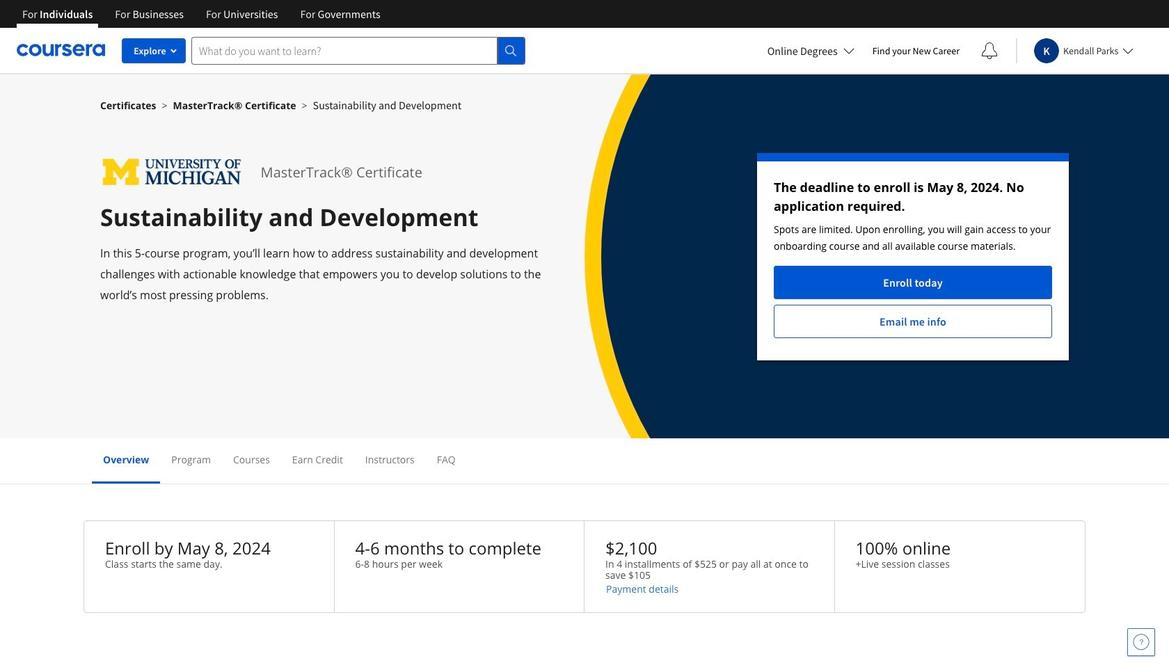 Task type: vqa. For each thing, say whether or not it's contained in the screenshot.
"search box"
yes



Task type: describe. For each thing, give the bounding box(es) containing it.
help center image
[[1134, 634, 1150, 651]]

banner navigation
[[11, 0, 392, 28]]

certificate menu element
[[92, 439, 1078, 484]]

coursera image
[[17, 39, 105, 61]]



Task type: locate. For each thing, give the bounding box(es) containing it.
university of michigan image
[[100, 153, 244, 191]]

None search field
[[191, 37, 526, 64]]

What do you want to learn? text field
[[191, 37, 498, 64]]

status
[[758, 153, 1069, 361]]



